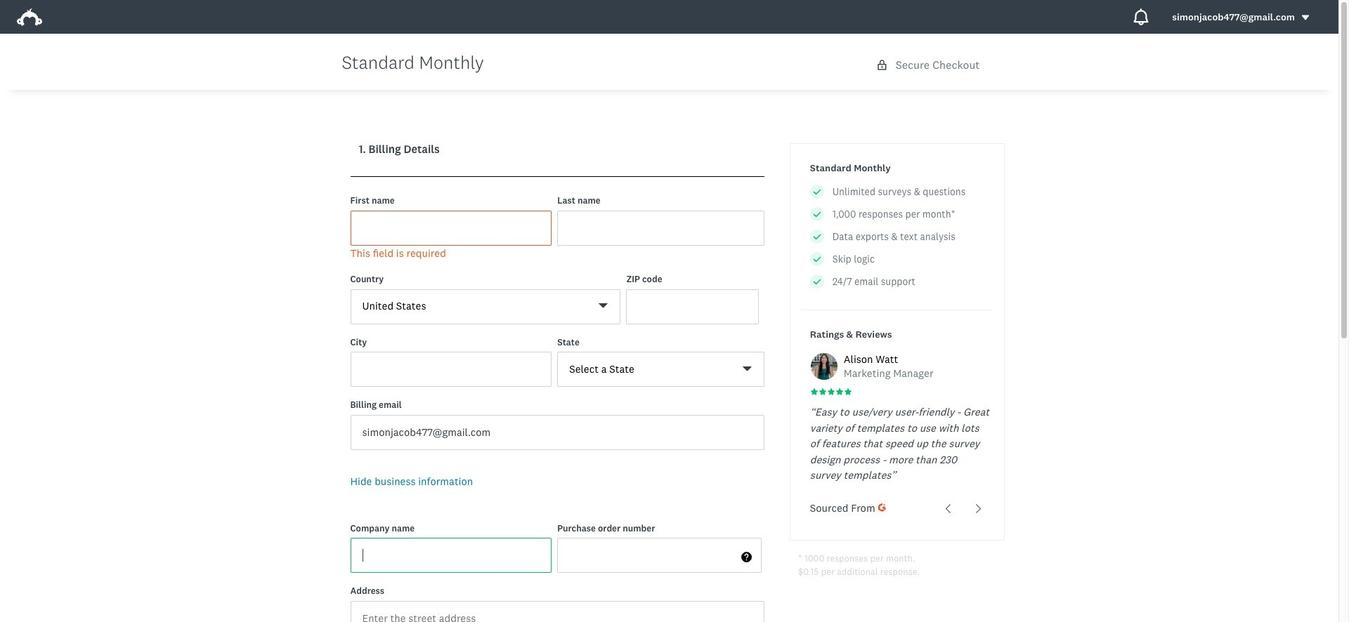 Task type: describe. For each thing, give the bounding box(es) containing it.
Enter the street address text field
[[350, 601, 765, 623]]

help image
[[742, 553, 752, 563]]

surveymonkey logo image
[[17, 8, 42, 26]]

chevronleft image
[[944, 504, 954, 515]]

products icon image
[[1133, 8, 1150, 25]]



Task type: locate. For each thing, give the bounding box(es) containing it.
None telephone field
[[627, 289, 759, 324]]

chevronright image
[[974, 504, 985, 515]]

None text field
[[350, 538, 552, 574]]

dropdown arrow image
[[1301, 13, 1311, 23]]

None text field
[[350, 211, 552, 246], [558, 211, 765, 246], [350, 352, 552, 387], [350, 415, 765, 450], [558, 538, 762, 574], [350, 211, 552, 246], [558, 211, 765, 246], [350, 352, 552, 387], [350, 415, 765, 450], [558, 538, 762, 574]]



